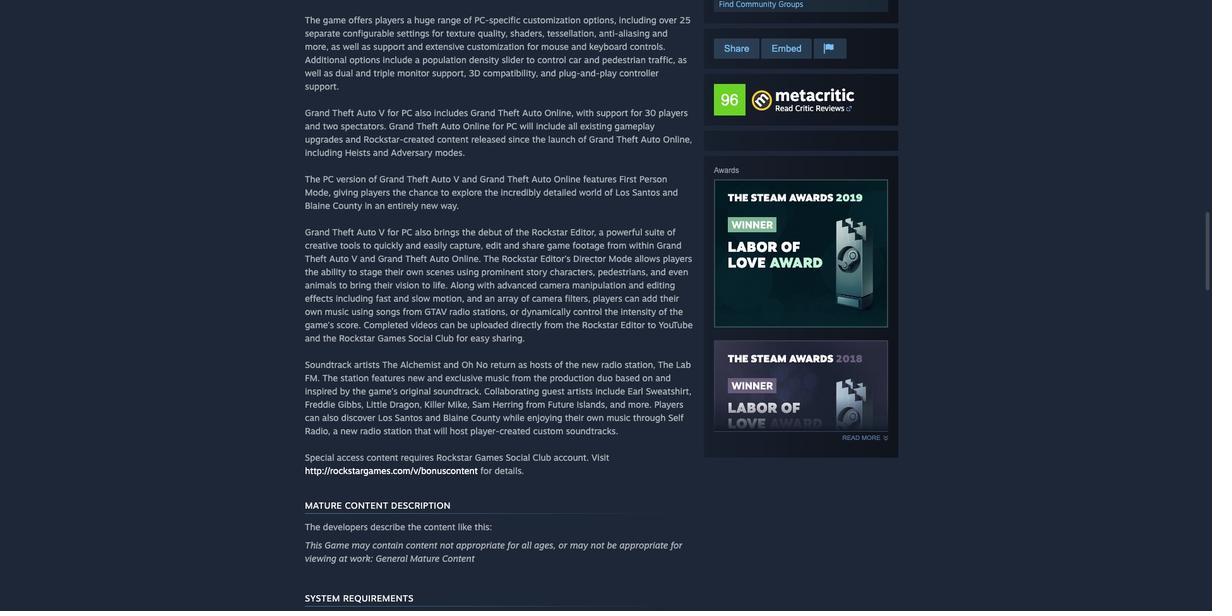 Task type: describe. For each thing, give the bounding box(es) containing it.
the right explore
[[485, 187, 498, 197]]

of inside labor of love
[[781, 399, 800, 416]]

game's inside "grand theft auto v for pc also brings the debut of the rockstar editor, a powerful suite of creative tools to quickly and easily capture, edit and share game footage from within grand theft auto v and grand theft auto online. the rockstar editor's director mode allows players the ability to stage their own scenes using prominent story characters, pedestrians, and even animals to bring their vision to life. along with advanced camera manipulation and editing effects including fast and slow motion, and an array of camera filters, players can add their own music using songs from gtav radio stations, or dynamically control the intensity of the game's score. completed videos can be uploaded directly from the rockstar editor to youtube and the rockstar games social club for easy sharing."
[[305, 319, 334, 330]]

radio,
[[305, 425, 330, 436]]

1 vertical spatial customization
[[467, 41, 525, 52]]

v inside the pc version of grand theft auto v and grand theft auto online features first person mode, giving players the chance to explore the incredibly detailed world of los santos and blaine county in an entirely new way.
[[453, 173, 459, 184]]

their down 'editing'
[[660, 293, 679, 304]]

from up collaborating
[[512, 372, 531, 383]]

steam for labor of
[[751, 191, 787, 204]]

earl
[[628, 386, 643, 396]]

pedestrian
[[602, 54, 646, 65]]

control inside the game offers players a huge range of pc-specific customization options, including over 25 separate configurable settings for texture quality, shaders, tessellation, anti-aliasing and more, as well as support and extensive customization for mouse and keyboard controls. additional options include a population density slider to control car and pedestrian traffic, as well as dual and triple monitor support, 3d compatibility, and plug-and-play controller support.
[[537, 54, 566, 65]]

the game offers players a huge range of pc-specific customization options, including over 25 separate configurable settings for texture quality, shaders, tessellation, anti-aliasing and more, as well as support and extensive customization for mouse and keyboard controls. additional options include a population density slider to control car and pedestrian traffic, as well as dual and triple monitor support, 3d compatibility, and plug-and-play controller support.
[[305, 14, 691, 91]]

pc inside the pc version of grand theft auto v and grand theft auto online features first person mode, giving players the chance to explore the incredibly detailed world of los santos and blaine county in an entirely new way.
[[323, 173, 334, 184]]

intensity
[[621, 306, 656, 317]]

1 vertical spatial well
[[305, 67, 321, 78]]

auto up the scenes
[[430, 253, 449, 264]]

that
[[414, 425, 431, 436]]

grand up entirely
[[380, 173, 404, 184]]

as up options
[[362, 41, 371, 52]]

of right suite
[[667, 226, 676, 237]]

or inside "grand theft auto v for pc also brings the debut of the rockstar editor, a powerful suite of creative tools to quickly and easily capture, edit and share game footage from within grand theft auto v and grand theft auto online. the rockstar editor's director mode allows players the ability to stage their own scenes using prominent story characters, pedestrians, and even animals to bring their vision to life. along with advanced camera manipulation and editing effects including fast and slow motion, and an array of camera filters, players can add their own music using songs from gtav radio stations, or dynamically control the intensity of the game's score. completed videos can be uploaded directly from the rockstar editor to youtube and the rockstar games social club for easy sharing."
[[510, 306, 519, 317]]

through
[[633, 412, 666, 423]]

and down rockstar-
[[373, 147, 388, 158]]

more
[[862, 434, 881, 441]]

1 horizontal spatial can
[[440, 319, 455, 330]]

content inside special access content requires rockstar games social club account. visit http://rockstargames.com/v/bonuscontent for details.
[[367, 452, 398, 463]]

of inside grand theft auto v for pc also includes grand theft auto online, with support for 30 players and two spectators. grand theft auto online for pc will include all existing gameplay upgrades and rockstar-created content released since the launch of grand theft auto online, including heists and adversary modes.
[[578, 134, 587, 144]]

soundtrack.
[[433, 386, 482, 396]]

game's inside soundtrack artists the alchemist and oh no return as hosts of the new radio station, the lab fm. the station features new and exclusive music from the production duo based on and inspired by the game's original soundtrack. collaborating guest artists include earl sweatshirt, freddie gibbs, little dragon, killer mike, sam herring from future islands, and more. players can also discover los santos and blaine county while enjoying their own music through self radio, a new radio station that will host player-created custom soundtracks.
[[369, 386, 398, 396]]

theft up since
[[498, 107, 520, 118]]

2 vertical spatial music
[[607, 412, 631, 423]]

and up stage
[[360, 253, 375, 264]]

aliasing
[[619, 28, 650, 38]]

and up 'editing'
[[651, 266, 666, 277]]

online inside grand theft auto v for pc also includes grand theft auto online, with support for 30 players and two spectators. grand theft auto online for pc will include all existing gameplay upgrades and rockstar-created content released since the launch of grand theft auto online, including heists and adversary modes.
[[463, 120, 490, 131]]

all inside grand theft auto v for pc also includes grand theft auto online, with support for 30 players and two spectators. grand theft auto online for pc will include all existing gameplay upgrades and rockstar-created content released since the launch of grand theft auto online, including heists and adversary modes.
[[568, 120, 578, 131]]

this
[[305, 540, 322, 550]]

1 horizontal spatial well
[[343, 41, 359, 52]]

be inside this game may contain content not appropriate for all ages, or may not be appropriate for viewing at work: general mature content
[[607, 540, 617, 550]]

2 award from the top
[[770, 415, 823, 432]]

islands,
[[577, 399, 608, 410]]

car
[[569, 54, 582, 65]]

modes.
[[435, 147, 465, 158]]

the up youtube
[[670, 306, 683, 317]]

inspired
[[305, 386, 337, 396]]

players up even on the top right of page
[[663, 253, 692, 264]]

the pc version of grand theft auto v and grand theft auto online features first person mode, giving players the chance to explore the incredibly detailed world of los santos and blaine county in an entirely new way.
[[305, 173, 678, 211]]

soundtrack artists the alchemist and oh no return as hosts of the new radio station, the lab fm. the station features new and exclusive music from the production duo based on and inspired by the game's original soundtrack. collaborating guest artists include earl sweatshirt, freddie gibbs, little dragon, killer mike, sam herring from future islands, and more. players can also discover los santos and blaine county while enjoying their own music through self radio, a new radio station that will host player-created custom soundtracks.
[[305, 359, 692, 436]]

santos inside the pc version of grand theft auto v and grand theft auto online features first person mode, giving players the chance to explore the incredibly detailed world of los santos and blaine county in an entirely new way.
[[632, 187, 660, 197]]

read more
[[843, 434, 881, 441]]

rockstar down score.
[[339, 333, 375, 343]]

be inside "grand theft auto v for pc also brings the debut of the rockstar editor, a powerful suite of creative tools to quickly and easily capture, edit and share game footage from within grand theft auto v and grand theft auto online. the rockstar editor's director mode allows players the ability to stage their own scenes using prominent story characters, pedestrians, and even animals to bring their vision to life. along with advanced camera manipulation and editing effects including fast and slow motion, and an array of camera filters, players can add their own music using songs from gtav radio stations, or dynamically control the intensity of the game's score. completed videos can be uploaded directly from the rockstar editor to youtube and the rockstar games social club for easy sharing."
[[457, 319, 468, 330]]

shaders,
[[510, 28, 545, 38]]

bring
[[350, 280, 371, 290]]

gtav
[[425, 306, 447, 317]]

videos
[[411, 319, 438, 330]]

slow
[[412, 293, 430, 304]]

theft up tools
[[332, 226, 354, 237]]

of right version
[[369, 173, 377, 184]]

filters,
[[565, 293, 591, 304]]

grand down quickly
[[378, 253, 403, 264]]

1 vertical spatial camera
[[532, 293, 562, 304]]

blaine inside the pc version of grand theft auto v and grand theft auto online features first person mode, giving players the chance to explore the incredibly detailed world of los santos and blaine county in an entirely new way.
[[305, 200, 330, 211]]

offers
[[349, 14, 372, 25]]

and down 'alchemist' at the left bottom of page
[[427, 372, 443, 383]]

grand up released
[[471, 107, 495, 118]]

and left easily
[[406, 240, 421, 250]]

anti-
[[599, 28, 619, 38]]

and down settings
[[408, 41, 423, 52]]

released
[[471, 134, 506, 144]]

2 not from the left
[[591, 540, 605, 550]]

alchemist
[[400, 359, 441, 370]]

settings
[[397, 28, 429, 38]]

and down killer
[[425, 412, 441, 423]]

by
[[340, 386, 350, 396]]

and left more.
[[610, 399, 626, 410]]

of right world
[[605, 187, 613, 197]]

radio inside "grand theft auto v for pc also brings the debut of the rockstar editor, a powerful suite of creative tools to quickly and easily capture, edit and share game footage from within grand theft auto v and grand theft auto online. the rockstar editor's director mode allows players the ability to stage their own scenes using prominent story characters, pedestrians, and even animals to bring their vision to life. along with advanced camera manipulation and editing effects including fast and slow motion, and an array of camera filters, players can add their own music using songs from gtav radio stations, or dynamically control the intensity of the game's score. completed videos can be uploaded directly from the rockstar editor to youtube and the rockstar games social club for easy sharing."
[[449, 306, 470, 317]]

guest
[[542, 386, 565, 396]]

auto up ability at top left
[[329, 253, 349, 264]]

los inside the pc version of grand theft auto v and grand theft auto online features first person mode, giving players the chance to explore the incredibly detailed world of los santos and blaine county in an entirely new way.
[[615, 187, 630, 197]]

heists
[[345, 147, 370, 158]]

scenes
[[426, 266, 454, 277]]

tessellation,
[[547, 28, 597, 38]]

also for brings
[[415, 226, 432, 237]]

include for range
[[383, 54, 412, 65]]

also inside soundtrack artists the alchemist and oh no return as hosts of the new radio station, the lab fm. the station features new and exclusive music from the production duo based on and inspired by the game's original soundtrack. collaborating guest artists include earl sweatshirt, freddie gibbs, little dragon, killer mike, sam herring from future islands, and more. players can also discover los santos and blaine county while enjoying their own music through self radio, a new radio station that will host player-created custom soundtracks.
[[322, 412, 339, 423]]

and down options
[[356, 67, 371, 78]]

youtube
[[659, 319, 693, 330]]

as down additional
[[324, 67, 333, 78]]

and up upgrades
[[305, 120, 320, 131]]

can inside soundtrack artists the alchemist and oh no return as hosts of the new radio station, the lab fm. the station features new and exclusive music from the production duo based on and inspired by the game's original soundtrack. collaborating guest artists include earl sweatshirt, freddie gibbs, little dragon, killer mike, sam herring from future islands, and more. players can also discover los santos and blaine county while enjoying their own music through self radio, a new radio station that will host player-created custom soundtracks.
[[305, 412, 320, 423]]

auto up since
[[522, 107, 542, 118]]

advanced
[[497, 280, 537, 290]]

to right tools
[[363, 240, 371, 250]]

songs
[[376, 306, 400, 317]]

love for labor of love
[[728, 415, 766, 432]]

life.
[[433, 280, 448, 290]]

an inside "grand theft auto v for pc also brings the debut of the rockstar editor, a powerful suite of creative tools to quickly and easily capture, edit and share game footage from within grand theft auto v and grand theft auto online. the rockstar editor's director mode allows players the ability to stage their own scenes using prominent story characters, pedestrians, and even animals to bring their vision to life. along with advanced camera manipulation and editing effects including fast and slow motion, and an array of camera filters, players can add their own music using songs from gtav radio stations, or dynamically control the intensity of the game's score. completed videos can be uploaded directly from the rockstar editor to youtube and the rockstar games social club for easy sharing."
[[485, 293, 495, 304]]

launch
[[548, 134, 576, 144]]

killer
[[424, 399, 445, 410]]

theft down easily
[[405, 253, 427, 264]]

of inside labor of love award
[[781, 238, 800, 255]]

social inside special access content requires rockstar games social club account. visit http://rockstargames.com/v/bonuscontent for details.
[[506, 452, 530, 463]]

configurable
[[343, 28, 394, 38]]

the steam awards 2019
[[728, 191, 863, 204]]

2 may from the left
[[570, 540, 588, 550]]

as right 'traffic,'
[[678, 54, 687, 65]]

from down the "slow" at the top left of the page
[[403, 306, 422, 317]]

including inside "grand theft auto v for pc also brings the debut of the rockstar editor, a powerful suite of creative tools to quickly and easily capture, edit and share game footage from within grand theft auto v and grand theft auto online. the rockstar editor's director mode allows players the ability to stage their own scenes using prominent story characters, pedestrians, and even animals to bring their vision to life. along with advanced camera manipulation and editing effects including fast and slow motion, and an array of camera filters, players can add their own music using songs from gtav radio stations, or dynamically control the intensity of the game's score. completed videos can be uploaded directly from the rockstar editor to youtube and the rockstar games social club for easy sharing."
[[336, 293, 373, 304]]

and up "car"
[[571, 41, 587, 52]]

theft down the creative
[[305, 253, 327, 264]]

their up vision
[[385, 266, 404, 277]]

online inside the pc version of grand theft auto v and grand theft auto online features first person mode, giving players the chance to explore the incredibly detailed world of los santos and blaine county in an entirely new way.
[[554, 173, 581, 184]]

new up the original
[[408, 372, 425, 383]]

0 vertical spatial artists
[[354, 359, 380, 370]]

content left like
[[424, 521, 456, 532]]

0 vertical spatial camera
[[539, 280, 570, 290]]

awards for labor of love
[[789, 352, 834, 365]]

rockstar inside special access content requires rockstar games social club account. visit http://rockstargames.com/v/bonuscontent for details.
[[436, 452, 472, 463]]

to up bring
[[349, 266, 357, 277]]

of up youtube
[[659, 306, 667, 317]]

population
[[423, 54, 467, 65]]

embed link
[[762, 38, 812, 59]]

mike,
[[448, 399, 470, 410]]

labor of love award
[[728, 238, 823, 271]]

love for labor of love award
[[728, 254, 766, 271]]

for inside special access content requires rockstar games social club account. visit http://rockstargames.com/v/bonuscontent for details.
[[480, 465, 492, 476]]

auto up chance
[[431, 173, 451, 184]]

options,
[[583, 14, 617, 25]]

2 horizontal spatial radio
[[601, 359, 622, 370]]

contain
[[372, 540, 403, 550]]

future
[[548, 399, 574, 410]]

players inside grand theft auto v for pc also includes grand theft auto online, with support for 30 players and two spectators. grand theft auto online for pc will include all existing gameplay upgrades and rockstar-created content released since the launch of grand theft auto online, including heists and adversary modes.
[[659, 107, 688, 118]]

the inside "grand theft auto v for pc also brings the debut of the rockstar editor, a powerful suite of creative tools to quickly and easily capture, edit and share game footage from within grand theft auto v and grand theft auto online. the rockstar editor's director mode allows players the ability to stage their own scenes using prominent story characters, pedestrians, and even animals to bring their vision to life. along with advanced camera manipulation and editing effects including fast and slow motion, and an array of camera filters, players can add their own music using songs from gtav radio stations, or dynamically control the intensity of the game's score. completed videos can be uploaded directly from the rockstar editor to youtube and the rockstar games social club for easy sharing."
[[484, 253, 499, 264]]

new up the duo
[[582, 359, 599, 370]]

theft down gameplay
[[617, 134, 638, 144]]

the right by
[[352, 386, 366, 396]]

1 appropriate from the left
[[456, 540, 505, 550]]

system
[[305, 593, 340, 603]]

of right 'debut'
[[505, 226, 513, 237]]

this game may contain content not appropriate for all ages, or may not be appropriate for viewing at work: general mature content
[[305, 540, 683, 564]]

0 vertical spatial awards
[[714, 166, 739, 175]]

and down 'person'
[[663, 187, 678, 197]]

theft down includes
[[416, 120, 438, 131]]

grand up the two
[[305, 107, 330, 118]]

1 horizontal spatial online,
[[663, 134, 692, 144]]

controls.
[[630, 41, 666, 52]]

options
[[349, 54, 380, 65]]

online.
[[452, 253, 481, 264]]

1 vertical spatial own
[[305, 306, 322, 317]]

and up heists
[[346, 134, 361, 144]]

quality,
[[478, 28, 508, 38]]

their up fast
[[374, 280, 393, 290]]

and down over
[[652, 28, 668, 38]]

the up animals
[[305, 266, 318, 277]]

adversary
[[391, 147, 432, 158]]

a up monitor
[[415, 54, 420, 65]]

uploaded
[[470, 319, 508, 330]]

the up share
[[516, 226, 529, 237]]

since
[[508, 134, 530, 144]]

own inside soundtrack artists the alchemist and oh no return as hosts of the new radio station, the lab fm. the station features new and exclusive music from the production duo based on and inspired by the game's original soundtrack. collaborating guest artists include earl sweatshirt, freddie gibbs, little dragon, killer mike, sam herring from future islands, and more. players can also discover los santos and blaine county while enjoying their own music through self radio, a new radio station that will host player-created custom soundtracks.
[[587, 412, 604, 423]]

chance
[[409, 187, 438, 197]]

0 vertical spatial online,
[[545, 107, 574, 118]]

including inside grand theft auto v for pc also includes grand theft auto online, with support for 30 players and two spectators. grand theft auto online for pc will include all existing gameplay upgrades and rockstar-created content released since the launch of grand theft auto online, including heists and adversary modes.
[[305, 147, 342, 158]]

to left life.
[[422, 280, 430, 290]]

production
[[550, 372, 595, 383]]

slider
[[502, 54, 524, 65]]

as up additional
[[331, 41, 340, 52]]

effects
[[305, 293, 333, 304]]

including inside the game offers players a huge range of pc-specific customization options, including over 25 separate configurable settings for texture quality, shaders, tessellation, anti-aliasing and more, as well as support and extensive customization for mouse and keyboard controls. additional options include a population density slider to control car and pedestrian traffic, as well as dual and triple monitor support, 3d compatibility, and plug-and-play controller support.
[[619, 14, 657, 25]]

support inside the game offers players a huge range of pc-specific customization options, including over 25 separate configurable settings for texture quality, shaders, tessellation, anti-aliasing and more, as well as support and extensive customization for mouse and keyboard controls. additional options include a population density slider to control car and pedestrian traffic, as well as dual and triple monitor support, 3d compatibility, and plug-and-play controller support.
[[373, 41, 405, 52]]

critic
[[795, 103, 814, 113]]

keyboard
[[589, 41, 627, 52]]

game inside the game offers players a huge range of pc-specific customization options, including over 25 separate configurable settings for texture quality, shaders, tessellation, anti-aliasing and more, as well as support and extensive customization for mouse and keyboard controls. additional options include a population density slider to control car and pedestrian traffic, as well as dual and triple monitor support, 3d compatibility, and plug-and-play controller support.
[[323, 14, 346, 25]]

read
[[775, 103, 793, 113]]

0 vertical spatial can
[[625, 293, 640, 304]]

the up the production
[[566, 359, 579, 370]]

winner for labor of love
[[732, 379, 773, 392]]

the up entirely
[[393, 187, 406, 197]]

and up sweatshirt,
[[656, 372, 671, 383]]

from up enjoying on the left
[[526, 399, 545, 410]]

sweatshirt,
[[646, 386, 692, 396]]

or inside this game may contain content not appropriate for all ages, or may not be appropriate for viewing at work: general mature content
[[559, 540, 567, 550]]

general
[[376, 553, 408, 564]]

the up capture,
[[462, 226, 476, 237]]

viewing
[[305, 553, 336, 564]]

grand down suite
[[657, 240, 682, 250]]

will inside soundtrack artists the alchemist and oh no return as hosts of the new radio station, the lab fm. the station features new and exclusive music from the production duo based on and inspired by the game's original soundtrack. collaborating guest artists include earl sweatshirt, freddie gibbs, little dragon, killer mike, sam herring from future islands, and more. players can also discover los santos and blaine county while enjoying their own music through self radio, a new radio station that will host player-created custom soundtracks.
[[434, 425, 447, 436]]

v up quickly
[[379, 226, 385, 237]]

30
[[645, 107, 656, 118]]

entirely
[[387, 200, 418, 211]]

grand up the creative
[[305, 226, 330, 237]]

dual
[[335, 67, 353, 78]]

director
[[573, 253, 606, 264]]

detailed
[[543, 187, 577, 197]]

v inside grand theft auto v for pc also includes grand theft auto online, with support for 30 players and two spectators. grand theft auto online for pc will include all existing gameplay upgrades and rockstar-created content released since the launch of grand theft auto online, including heists and adversary modes.
[[379, 107, 385, 118]]

grand down existing
[[589, 134, 614, 144]]

1 horizontal spatial station
[[383, 425, 412, 436]]

the developers describe the content like this:
[[305, 521, 492, 532]]

and right edit
[[504, 240, 520, 250]]

description
[[391, 500, 451, 511]]

incredibly
[[501, 187, 541, 197]]

all inside this game may contain content not appropriate for all ages, or may not be appropriate for viewing at work: general mature content
[[522, 540, 532, 550]]

0 vertical spatial customization
[[523, 14, 581, 25]]

the up soundtrack on the left bottom of the page
[[323, 333, 336, 343]]

theft up chance
[[407, 173, 429, 184]]

little
[[366, 399, 387, 410]]

exclusive
[[445, 372, 483, 383]]

with inside "grand theft auto v for pc also brings the debut of the rockstar editor, a powerful suite of creative tools to quickly and easily capture, edit and share game footage from within grand theft auto v and grand theft auto online. the rockstar editor's director mode allows players the ability to stage their own scenes using prominent story characters, pedestrians, and even animals to bring their vision to life. along with advanced camera manipulation and editing effects including fast and slow motion, and an array of camera filters, players can add their own music using songs from gtav radio stations, or dynamically control the intensity of the game's score. completed videos can be uploaded directly from the rockstar editor to youtube and the rockstar games social club for easy sharing."
[[477, 280, 495, 290]]

0 horizontal spatial mature
[[305, 500, 342, 511]]

system requirements
[[305, 593, 414, 603]]

auto up spectators.
[[357, 107, 376, 118]]

from down dynamically
[[544, 319, 564, 330]]

auto down gameplay
[[641, 134, 661, 144]]

along
[[450, 280, 475, 290]]

theft up the two
[[332, 107, 354, 118]]

grand up rockstar-
[[389, 120, 414, 131]]

and down pedestrians,
[[629, 280, 644, 290]]

http://rockstargames.com/v/bonuscontent link
[[305, 465, 478, 476]]

2019
[[836, 191, 863, 204]]

density
[[469, 54, 499, 65]]

music inside "grand theft auto v for pc also brings the debut of the rockstar editor, a powerful suite of creative tools to quickly and easily capture, edit and share game footage from within grand theft auto v and grand theft auto online. the rockstar editor's director mode allows players the ability to stage their own scenes using prominent story characters, pedestrians, and even animals to bring their vision to life. along with advanced camera manipulation and editing effects including fast and slow motion, and an array of camera filters, players can add their own music using songs from gtav radio stations, or dynamically control the intensity of the game's score. completed videos can be uploaded directly from the rockstar editor to youtube and the rockstar games social club for easy sharing."
[[325, 306, 349, 317]]

support inside grand theft auto v for pc also includes grand theft auto online, with support for 30 players and two spectators. grand theft auto online for pc will include all existing gameplay upgrades and rockstar-created content released since the launch of grand theft auto online, including heists and adversary modes.
[[596, 107, 628, 118]]

created inside grand theft auto v for pc also includes grand theft auto online, with support for 30 players and two spectators. grand theft auto online for pc will include all existing gameplay upgrades and rockstar-created content released since the launch of grand theft auto online, including heists and adversary modes.
[[403, 134, 435, 144]]

sam
[[472, 399, 490, 410]]

to down ability at top left
[[339, 280, 348, 290]]

rockstar left editor at right bottom
[[582, 319, 618, 330]]



Task type: vqa. For each thing, say whether or not it's contained in the screenshot.
Build your own vehicles or download one of the more than 200,000 creations already uploaded to the Workshop and experience the dynamic driving and destruction physics of Brick Rigs! at the right of page
no



Task type: locate. For each thing, give the bounding box(es) containing it.
1 steam from the top
[[751, 191, 787, 204]]

online up released
[[463, 120, 490, 131]]

2 love from the top
[[728, 415, 766, 432]]

labor for labor of love award
[[728, 238, 778, 255]]

2018
[[836, 352, 863, 365]]

theft up incredibly
[[507, 173, 529, 184]]

rockstar-
[[364, 134, 403, 144]]

1 vertical spatial blaine
[[443, 412, 468, 423]]

content inside this game may contain content not appropriate for all ages, or may not be appropriate for viewing at work: general mature content
[[406, 540, 437, 550]]

for
[[432, 28, 444, 38], [527, 41, 539, 52], [387, 107, 399, 118], [631, 107, 642, 118], [492, 120, 504, 131], [387, 226, 399, 237], [456, 333, 468, 343], [480, 465, 492, 476], [507, 540, 519, 550], [671, 540, 683, 550]]

online up detailed
[[554, 173, 581, 184]]

1 vertical spatial love
[[728, 415, 766, 432]]

pc up rockstar-
[[402, 107, 412, 118]]

0 vertical spatial using
[[457, 266, 479, 277]]

1 horizontal spatial artists
[[567, 386, 593, 396]]

winner for labor of
[[732, 218, 773, 231]]

as inside soundtrack artists the alchemist and oh no return as hosts of the new radio station, the lab fm. the station features new and exclusive music from the production duo based on and inspired by the game's original soundtrack. collaborating guest artists include earl sweatshirt, freddie gibbs, little dragon, killer mike, sam herring from future islands, and more. players can also discover los santos and blaine county while enjoying their own music through self radio, a new radio station that will host player-created custom soundtracks.
[[518, 359, 527, 370]]

return
[[491, 359, 516, 370]]

1 horizontal spatial an
[[485, 293, 495, 304]]

access
[[337, 452, 364, 463]]

content
[[345, 500, 388, 511], [442, 553, 475, 564]]

25
[[680, 14, 691, 25]]

v down tools
[[351, 253, 357, 264]]

games down completed
[[378, 333, 406, 343]]

0 vertical spatial own
[[406, 266, 424, 277]]

new down chance
[[421, 200, 438, 211]]

player-
[[470, 425, 500, 436]]

2 horizontal spatial music
[[607, 412, 631, 423]]

and left oh
[[443, 359, 459, 370]]

love
[[728, 254, 766, 271], [728, 415, 766, 432]]

games inside special access content requires rockstar games social club account. visit http://rockstargames.com/v/bonuscontent for details.
[[475, 452, 503, 463]]

or
[[510, 306, 519, 317], [559, 540, 567, 550]]

also inside "grand theft auto v for pc also brings the debut of the rockstar editor, a powerful suite of creative tools to quickly and easily capture, edit and share game footage from within grand theft auto v and grand theft auto online. the rockstar editor's director mode allows players the ability to stage their own scenes using prominent story characters, pedestrians, and even animals to bring their vision to life. along with advanced camera manipulation and editing effects including fast and slow motion, and an array of camera filters, players can add their own music using songs from gtav radio stations, or dynamically control the intensity of the game's score. completed videos can be uploaded directly from the rockstar editor to youtube and the rockstar games social club for easy sharing."
[[415, 226, 432, 237]]

0 horizontal spatial will
[[434, 425, 447, 436]]

game up separate
[[323, 14, 346, 25]]

0 vertical spatial content
[[345, 500, 388, 511]]

music
[[325, 306, 349, 317], [485, 372, 509, 383], [607, 412, 631, 423]]

the inside the pc version of grand theft auto v and grand theft auto online features first person mode, giving players the chance to explore the incredibly detailed world of los santos and blaine county in an entirely new way.
[[305, 173, 320, 184]]

music down more.
[[607, 412, 631, 423]]

1 vertical spatial station
[[383, 425, 412, 436]]

2 vertical spatial radio
[[360, 425, 381, 436]]

2 labor from the top
[[728, 399, 778, 416]]

1 horizontal spatial radio
[[449, 306, 470, 317]]

brings
[[434, 226, 460, 237]]

1 vertical spatial content
[[442, 553, 475, 564]]

prominent
[[481, 266, 524, 277]]

0 horizontal spatial blaine
[[305, 200, 330, 211]]

county inside the pc version of grand theft auto v and grand theft auto online features first person mode, giving players the chance to explore the incredibly detailed world of los santos and blaine county in an entirely new way.
[[333, 200, 362, 211]]

pc up since
[[506, 120, 517, 131]]

can up the intensity
[[625, 293, 640, 304]]

1 horizontal spatial content
[[442, 553, 475, 564]]

social up details.
[[506, 452, 530, 463]]

1 vertical spatial radio
[[601, 359, 622, 370]]

auto up detailed
[[532, 173, 551, 184]]

winner up labor of love award
[[732, 218, 773, 231]]

own
[[406, 266, 424, 277], [305, 306, 322, 317], [587, 412, 604, 423]]

0 vertical spatial all
[[568, 120, 578, 131]]

blaine down mike,
[[443, 412, 468, 423]]

their down future
[[565, 412, 584, 423]]

mature inside this game may contain content not appropriate for all ages, or may not be appropriate for viewing at work: general mature content
[[410, 553, 440, 564]]

read
[[843, 434, 860, 441]]

online, up launch at top left
[[545, 107, 574, 118]]

artists down the production
[[567, 386, 593, 396]]

radio up the duo
[[601, 359, 622, 370]]

the right since
[[532, 134, 546, 144]]

be
[[457, 319, 468, 330], [607, 540, 617, 550]]

and up soundtrack on the left bottom of the page
[[305, 333, 320, 343]]

with up existing
[[576, 107, 594, 118]]

from
[[607, 240, 627, 250], [403, 306, 422, 317], [544, 319, 564, 330], [512, 372, 531, 383], [526, 399, 545, 410]]

compatibility,
[[483, 67, 538, 78]]

0 vertical spatial labor
[[728, 238, 778, 255]]

suite
[[645, 226, 665, 237]]

1 horizontal spatial features
[[583, 173, 617, 184]]

new down discover
[[340, 425, 358, 436]]

share
[[522, 240, 545, 250]]

0 vertical spatial created
[[403, 134, 435, 144]]

control inside "grand theft auto v for pc also brings the debut of the rockstar editor, a powerful suite of creative tools to quickly and easily capture, edit and share game footage from within grand theft auto v and grand theft auto online. the rockstar editor's director mode allows players the ability to stage their own scenes using prominent story characters, pedestrians, and even animals to bring their vision to life. along with advanced camera manipulation and editing effects including fast and slow motion, and an array of camera filters, players can add their own music using songs from gtav radio stations, or dynamically control the intensity of the game's score. completed videos can be uploaded directly from the rockstar editor to youtube and the rockstar games social club for easy sharing."
[[573, 306, 602, 317]]

0 horizontal spatial all
[[522, 540, 532, 550]]

0 vertical spatial will
[[520, 120, 533, 131]]

the inside grand theft auto v for pc also includes grand theft auto online, with support for 30 players and two spectators. grand theft auto online for pc will include all existing gameplay upgrades and rockstar-created content released since the launch of grand theft auto online, including heists and adversary modes.
[[532, 134, 546, 144]]

love inside labor of love
[[728, 415, 766, 432]]

all
[[568, 120, 578, 131], [522, 540, 532, 550]]

grand up explore
[[480, 173, 505, 184]]

1 horizontal spatial game's
[[369, 386, 398, 396]]

0 horizontal spatial artists
[[354, 359, 380, 370]]

rockstar up share
[[532, 226, 568, 237]]

support,
[[432, 67, 466, 78]]

0 horizontal spatial game's
[[305, 319, 334, 330]]

1 horizontal spatial music
[[485, 372, 509, 383]]

0 vertical spatial online
[[463, 120, 490, 131]]

camera down story
[[539, 280, 570, 290]]

steam for labor of love
[[751, 352, 787, 365]]

county inside soundtrack artists the alchemist and oh no return as hosts of the new radio station, the lab fm. the station features new and exclusive music from the production duo based on and inspired by the game's original soundtrack. collaborating guest artists include earl sweatshirt, freddie gibbs, little dragon, killer mike, sam herring from future islands, and more. players can also discover los santos and blaine county while enjoying their own music through self radio, a new radio station that will host player-created custom soundtracks.
[[471, 412, 501, 423]]

1 vertical spatial santos
[[395, 412, 423, 423]]

0 vertical spatial club
[[435, 333, 454, 343]]

2 appropriate from the left
[[619, 540, 668, 550]]

grand theft auto v for pc also brings the debut of the rockstar editor, a powerful suite of creative tools to quickly and easily capture, edit and share game footage from within grand theft auto v and grand theft auto online. the rockstar editor's director mode allows players the ability to stage their own scenes using prominent story characters, pedestrians, and even animals to bring their vision to life. along with advanced camera manipulation and editing effects including fast and slow motion, and an array of camera filters, players can add their own music using songs from gtav radio stations, or dynamically control the intensity of the game's score. completed videos can be uploaded directly from the rockstar editor to youtube and the rockstar games social club for easy sharing.
[[305, 226, 693, 343]]

los down the first
[[615, 187, 630, 197]]

blaine inside soundtrack artists the alchemist and oh no return as hosts of the new radio station, the lab fm. the station features new and exclusive music from the production duo based on and inspired by the game's original soundtrack. collaborating guest artists include earl sweatshirt, freddie gibbs, little dragon, killer mike, sam herring from future islands, and more. players can also discover los santos and blaine county while enjoying their own music through self radio, a new radio station that will host player-created custom soundtracks.
[[443, 412, 468, 423]]

0 horizontal spatial may
[[352, 540, 370, 550]]

dynamically
[[522, 306, 571, 317]]

pc-
[[474, 14, 489, 25]]

0 horizontal spatial content
[[345, 500, 388, 511]]

a inside soundtrack artists the alchemist and oh no return as hosts of the new radio station, the lab fm. the station features new and exclusive music from the production duo based on and inspired by the game's original soundtrack. collaborating guest artists include earl sweatshirt, freddie gibbs, little dragon, killer mike, sam herring from future islands, and more. players can also discover los santos and blaine county while enjoying their own music through self radio, a new radio station that will host player-created custom soundtracks.
[[333, 425, 338, 436]]

0 horizontal spatial station
[[341, 372, 369, 383]]

1 vertical spatial using
[[351, 306, 374, 317]]

online
[[463, 120, 490, 131], [554, 173, 581, 184]]

host
[[450, 425, 468, 436]]

awards for labor of
[[789, 191, 834, 204]]

club down "custom"
[[533, 452, 551, 463]]

mature right the general
[[410, 553, 440, 564]]

auto up tools
[[357, 226, 376, 237]]

1 vertical spatial music
[[485, 372, 509, 383]]

oh
[[461, 359, 474, 370]]

an
[[375, 200, 385, 211], [485, 293, 495, 304]]

mouse
[[541, 41, 569, 52]]

include up triple
[[383, 54, 412, 65]]

1 love from the top
[[728, 254, 766, 271]]

1 vertical spatial award
[[770, 415, 823, 432]]

3d
[[469, 67, 480, 78]]

to down the intensity
[[648, 319, 656, 330]]

over
[[659, 14, 677, 25]]

santos inside soundtrack artists the alchemist and oh no return as hosts of the new radio station, the lab fm. the station features new and exclusive music from the production duo based on and inspired by the game's original soundtrack. collaborating guest artists include earl sweatshirt, freddie gibbs, little dragon, killer mike, sam herring from future islands, and more. players can also discover los santos and blaine county while enjoying their own music through self radio, a new radio station that will host player-created custom soundtracks.
[[395, 412, 423, 423]]

players up configurable on the top left
[[375, 14, 404, 25]]

editing
[[647, 280, 675, 290]]

work:
[[350, 553, 373, 564]]

share
[[724, 43, 749, 53]]

1 horizontal spatial games
[[475, 452, 503, 463]]

players down manipulation
[[593, 293, 622, 304]]

1 may from the left
[[352, 540, 370, 550]]

0 vertical spatial love
[[728, 254, 766, 271]]

the left the intensity
[[605, 306, 618, 317]]

award
[[770, 254, 823, 271], [770, 415, 823, 432]]

an inside the pc version of grand theft auto v and grand theft auto online features first person mode, giving players the chance to explore the incredibly detailed world of los santos and blaine county in an entirely new way.
[[375, 200, 385, 211]]

the down description
[[408, 521, 421, 532]]

labor inside labor of love award
[[728, 238, 778, 255]]

1 horizontal spatial using
[[457, 266, 479, 277]]

the down hosts
[[534, 372, 547, 383]]

2 winner from the top
[[732, 379, 773, 392]]

custom
[[533, 425, 563, 436]]

1 horizontal spatial los
[[615, 187, 630, 197]]

0 vertical spatial santos
[[632, 187, 660, 197]]

quickly
[[374, 240, 403, 250]]

v up spectators.
[[379, 107, 385, 118]]

1 vertical spatial or
[[559, 540, 567, 550]]

games up details.
[[475, 452, 503, 463]]

and left plug- on the left
[[541, 67, 556, 78]]

content inside grand theft auto v for pc also includes grand theft auto online, with support for 30 players and two spectators. grand theft auto online for pc will include all existing gameplay upgrades and rockstar-created content released since the launch of grand theft auto online, including heists and adversary modes.
[[437, 134, 469, 144]]

award inside labor of love award
[[770, 254, 823, 271]]

a up settings
[[407, 14, 412, 25]]

0 horizontal spatial be
[[457, 319, 468, 330]]

game's down effects
[[305, 319, 334, 330]]

club inside "grand theft auto v for pc also brings the debut of the rockstar editor, a powerful suite of creative tools to quickly and easily capture, edit and share game footage from within grand theft auto v and grand theft auto online. the rockstar editor's director mode allows players the ability to stage their own scenes using prominent story characters, pedestrians, and even animals to bring their vision to life. along with advanced camera manipulation and editing effects including fast and slow motion, and an array of camera filters, players can add their own music using songs from gtav radio stations, or dynamically control the intensity of the game's score. completed videos can be uploaded directly from the rockstar editor to youtube and the rockstar games social club for easy sharing."
[[435, 333, 454, 343]]

1 vertical spatial county
[[471, 412, 501, 423]]

social inside "grand theft auto v for pc also brings the debut of the rockstar editor, a powerful suite of creative tools to quickly and easily capture, edit and share game footage from within grand theft auto v and grand theft auto online. the rockstar editor's director mode allows players the ability to stage their own scenes using prominent story characters, pedestrians, and even animals to bring their vision to life. along with advanced camera manipulation and editing effects including fast and slow motion, and an array of camera filters, players can add their own music using songs from gtav radio stations, or dynamically control the intensity of the game's score. completed videos can be uploaded directly from the rockstar editor to youtube and the rockstar games social club for easy sharing."
[[408, 333, 433, 343]]

of inside the game offers players a huge range of pc-specific customization options, including over 25 separate configurable settings for texture quality, shaders, tessellation, anti-aliasing and more, as well as support and extensive customization for mouse and keyboard controls. additional options include a population density slider to control car and pedestrian traffic, as well as dual and triple monitor support, 3d compatibility, and plug-and-play controller support.
[[464, 14, 472, 25]]

and up and-
[[584, 54, 600, 65]]

giving
[[333, 187, 358, 197]]

0 vertical spatial mature
[[305, 500, 342, 511]]

0 vertical spatial also
[[415, 107, 432, 118]]

0 vertical spatial radio
[[449, 306, 470, 317]]

control
[[537, 54, 566, 65], [573, 306, 602, 317]]

pedestrians,
[[598, 266, 648, 277]]

of right hosts
[[555, 359, 563, 370]]

0 vertical spatial game
[[323, 14, 346, 25]]

edit
[[486, 240, 502, 250]]

created down "while"
[[500, 425, 531, 436]]

read critic reviews link
[[775, 103, 845, 113]]

soundtrack
[[305, 359, 352, 370]]

2 steam from the top
[[751, 352, 787, 365]]

0 horizontal spatial club
[[435, 333, 454, 343]]

blaine
[[305, 200, 330, 211], [443, 412, 468, 423]]

0 vertical spatial including
[[619, 14, 657, 25]]

1 vertical spatial with
[[477, 280, 495, 290]]

account.
[[554, 452, 589, 463]]

based
[[615, 372, 640, 383]]

1 award from the top
[[770, 254, 823, 271]]

2 vertical spatial own
[[587, 412, 604, 423]]

0 vertical spatial with
[[576, 107, 594, 118]]

including
[[619, 14, 657, 25], [305, 147, 342, 158], [336, 293, 373, 304]]

at
[[339, 553, 347, 564]]

station left that
[[383, 425, 412, 436]]

including down upgrades
[[305, 147, 342, 158]]

game's
[[305, 319, 334, 330], [369, 386, 398, 396]]

1 vertical spatial club
[[533, 452, 551, 463]]

reviews
[[816, 103, 845, 113]]

los inside soundtrack artists the alchemist and oh no return as hosts of the new radio station, the lab fm. the station features new and exclusive music from the production duo based on and inspired by the game's original soundtrack. collaborating guest artists include earl sweatshirt, freddie gibbs, little dragon, killer mike, sam herring from future islands, and more. players can also discover los santos and blaine county while enjoying their own music through self radio, a new radio station that will host player-created custom soundtracks.
[[378, 412, 392, 423]]

game
[[325, 540, 349, 550]]

club inside special access content requires rockstar games social club account. visit http://rockstargames.com/v/bonuscontent for details.
[[533, 452, 551, 463]]

include inside soundtrack artists the alchemist and oh no return as hosts of the new radio station, the lab fm. the station features new and exclusive music from the production duo based on and inspired by the game's original soundtrack. collaborating guest artists include earl sweatshirt, freddie gibbs, little dragon, killer mike, sam herring from future islands, and more. players can also discover los santos and blaine county while enjoying their own music through self radio, a new radio station that will host player-created custom soundtracks.
[[595, 386, 625, 396]]

0 horizontal spatial own
[[305, 306, 322, 317]]

social down videos
[[408, 333, 433, 343]]

of left pc-
[[464, 14, 472, 25]]

and up explore
[[462, 173, 477, 184]]

within
[[629, 240, 654, 250]]

tools
[[340, 240, 360, 250]]

editor's
[[540, 253, 571, 264]]

an right in in the top of the page
[[375, 200, 385, 211]]

county
[[333, 200, 362, 211], [471, 412, 501, 423]]

support.
[[305, 81, 339, 91]]

even
[[669, 266, 688, 277]]

santos down 'person'
[[632, 187, 660, 197]]

including up aliasing
[[619, 14, 657, 25]]

1 horizontal spatial all
[[568, 120, 578, 131]]

club down videos
[[435, 333, 454, 343]]

0 vertical spatial features
[[583, 173, 617, 184]]

love inside labor of love award
[[728, 254, 766, 271]]

1 horizontal spatial not
[[591, 540, 605, 550]]

social
[[408, 333, 433, 343], [506, 452, 530, 463]]

own up vision
[[406, 266, 424, 277]]

content inside this game may contain content not appropriate for all ages, or may not be appropriate for viewing at work: general mature content
[[442, 553, 475, 564]]

new inside the pc version of grand theft auto v and grand theft auto online features first person mode, giving players the chance to explore the incredibly detailed world of los santos and blaine county in an entirely new way.
[[421, 200, 438, 211]]

rockstar down share
[[502, 253, 538, 264]]

0 vertical spatial be
[[457, 319, 468, 330]]

their inside soundtrack artists the alchemist and oh no return as hosts of the new radio station, the lab fm. the station features new and exclusive music from the production duo based on and inspired by the game's original soundtrack. collaborating guest artists include earl sweatshirt, freddie gibbs, little dragon, killer mike, sam herring from future islands, and more. players can also discover los santos and blaine county while enjoying their own music through self radio, a new radio station that will host player-created custom soundtracks.
[[565, 412, 584, 423]]

1 horizontal spatial game
[[547, 240, 570, 250]]

game's up little
[[369, 386, 398, 396]]

0 horizontal spatial with
[[477, 280, 495, 290]]

0 horizontal spatial can
[[305, 412, 320, 423]]

1 vertical spatial steam
[[751, 352, 787, 365]]

features up world
[[583, 173, 617, 184]]

0 horizontal spatial created
[[403, 134, 435, 144]]

2 vertical spatial can
[[305, 412, 320, 423]]

created inside soundtrack artists the alchemist and oh no return as hosts of the new radio station, the lab fm. the station features new and exclusive music from the production duo based on and inspired by the game's original soundtrack. collaborating guest artists include earl sweatshirt, freddie gibbs, little dragon, killer mike, sam herring from future islands, and more. players can also discover los santos and blaine county while enjoying their own music through self radio, a new radio station that will host player-created custom soundtracks.
[[500, 425, 531, 436]]

also up easily
[[415, 226, 432, 237]]

include inside grand theft auto v for pc also includes grand theft auto online, with support for 30 players and two spectators. grand theft auto online for pc will include all existing gameplay upgrades and rockstar-created content released since the launch of grand theft auto online, including heists and adversary modes.
[[536, 120, 566, 131]]

array
[[498, 293, 519, 304]]

pc up mode,
[[323, 173, 334, 184]]

the inside the game offers players a huge range of pc-specific customization options, including over 25 separate configurable settings for texture quality, shaders, tessellation, anti-aliasing and more, as well as support and extensive customization for mouse and keyboard controls. additional options include a population density slider to control car and pedestrian traffic, as well as dual and triple monitor support, 3d compatibility, and plug-and-play controller support.
[[305, 14, 320, 25]]

to inside the game offers players a huge range of pc-specific customization options, including over 25 separate configurable settings for texture quality, shaders, tessellation, anti-aliasing and more, as well as support and extensive customization for mouse and keyboard controls. additional options include a population density slider to control car and pedestrian traffic, as well as dual and triple monitor support, 3d compatibility, and plug-and-play controller support.
[[526, 54, 535, 65]]

1 vertical spatial labor
[[728, 399, 778, 416]]

and down vision
[[394, 293, 409, 304]]

0 horizontal spatial or
[[510, 306, 519, 317]]

1 not from the left
[[440, 540, 454, 550]]

labor for labor of love
[[728, 399, 778, 416]]

county up player-
[[471, 412, 501, 423]]

2 vertical spatial include
[[595, 386, 625, 396]]

1 winner from the top
[[732, 218, 773, 231]]

games inside "grand theft auto v for pc also brings the debut of the rockstar editor, a powerful suite of creative tools to quickly and easily capture, edit and share game footage from within grand theft auto v and grand theft auto online. the rockstar editor's director mode allows players the ability to stage their own scenes using prominent story characters, pedestrians, and even animals to bring their vision to life. along with advanced camera manipulation and editing effects including fast and slow motion, and an array of camera filters, players can add their own music using songs from gtav radio stations, or dynamically control the intensity of the game's score. completed videos can be uploaded directly from the rockstar editor to youtube and the rockstar games social club for easy sharing."
[[378, 333, 406, 343]]

artists right soundtrack on the left bottom of the page
[[354, 359, 380, 370]]

include for no
[[595, 386, 625, 396]]

self
[[668, 412, 684, 423]]

the down filters,
[[566, 319, 580, 330]]

existing
[[580, 120, 612, 131]]

rockstar down the host
[[436, 452, 472, 463]]

easily
[[424, 240, 447, 250]]

1 horizontal spatial social
[[506, 452, 530, 463]]

own up 'soundtracks.'
[[587, 412, 604, 423]]

of down advanced
[[521, 293, 530, 304]]

play
[[600, 67, 617, 78]]

dragon,
[[390, 399, 422, 410]]

of inside soundtrack artists the alchemist and oh no return as hosts of the new radio station, the lab fm. the station features new and exclusive music from the production duo based on and inspired by the game's original soundtrack. collaborating guest artists include earl sweatshirt, freddie gibbs, little dragon, killer mike, sam herring from future islands, and more. players can also discover los santos and blaine county while enjoying their own music through self radio, a new radio station that will host player-created custom soundtracks.
[[555, 359, 563, 370]]

plug-
[[559, 67, 580, 78]]

labor inside labor of love
[[728, 399, 778, 416]]

club
[[435, 333, 454, 343], [533, 452, 551, 463]]

score.
[[337, 319, 361, 330]]

control down filters,
[[573, 306, 602, 317]]

2 vertical spatial awards
[[789, 352, 834, 365]]

also for includes
[[415, 107, 432, 118]]

0 vertical spatial los
[[615, 187, 630, 197]]

0 horizontal spatial music
[[325, 306, 349, 317]]

0 horizontal spatial los
[[378, 412, 392, 423]]

as
[[331, 41, 340, 52], [362, 41, 371, 52], [678, 54, 687, 65], [324, 67, 333, 78], [518, 359, 527, 370]]

a right editor,
[[599, 226, 604, 237]]

0 horizontal spatial radio
[[360, 425, 381, 436]]

1 horizontal spatial or
[[559, 540, 567, 550]]

enjoying
[[527, 412, 563, 423]]

auto down includes
[[441, 120, 460, 131]]

from up mode
[[607, 240, 627, 250]]

rockstar
[[532, 226, 568, 237], [502, 253, 538, 264], [582, 319, 618, 330], [339, 333, 375, 343], [436, 452, 472, 463]]

or right ages,
[[559, 540, 567, 550]]

1 vertical spatial include
[[536, 120, 566, 131]]

features inside soundtrack artists the alchemist and oh no return as hosts of the new radio station, the lab fm. the station features new and exclusive music from the production duo based on and inspired by the game's original soundtrack. collaborating guest artists include earl sweatshirt, freddie gibbs, little dragon, killer mike, sam herring from future islands, and more. players can also discover los santos and blaine county while enjoying their own music through self radio, a new radio station that will host player-created custom soundtracks.
[[371, 372, 405, 383]]

1 horizontal spatial county
[[471, 412, 501, 423]]

0 vertical spatial winner
[[732, 218, 773, 231]]

players inside the game offers players a huge range of pc-specific customization options, including over 25 separate configurable settings for texture quality, shaders, tessellation, anti-aliasing and more, as well as support and extensive customization for mouse and keyboard controls. additional options include a population density slider to control car and pedestrian traffic, as well as dual and triple monitor support, 3d compatibility, and plug-and-play controller support.
[[375, 14, 404, 25]]

game inside "grand theft auto v for pc also brings the debut of the rockstar editor, a powerful suite of creative tools to quickly and easily capture, edit and share game footage from within grand theft auto v and grand theft auto online. the rockstar editor's director mode allows players the ability to stage their own scenes using prominent story characters, pedestrians, and even animals to bring their vision to life. along with advanced camera manipulation and editing effects including fast and slow motion, and an array of camera filters, players can add their own music using songs from gtav radio stations, or dynamically control the intensity of the game's score. completed videos can be uploaded directly from the rockstar editor to youtube and the rockstar games social club for easy sharing."
[[547, 240, 570, 250]]

0 horizontal spatial features
[[371, 372, 405, 383]]

0 horizontal spatial an
[[375, 200, 385, 211]]

steam
[[751, 191, 787, 204], [751, 352, 787, 365]]

1 vertical spatial game's
[[369, 386, 398, 396]]

original
[[400, 386, 431, 396]]

0 vertical spatial music
[[325, 306, 349, 317]]

including down bring
[[336, 293, 373, 304]]

first
[[619, 173, 637, 184]]

0 vertical spatial include
[[383, 54, 412, 65]]

include inside the game offers players a huge range of pc-specific customization options, including over 25 separate configurable settings for texture quality, shaders, tessellation, anti-aliasing and more, as well as support and extensive customization for mouse and keyboard controls. additional options include a population density slider to control car and pedestrian traffic, as well as dual and triple monitor support, 3d compatibility, and plug-and-play controller support.
[[383, 54, 412, 65]]

a inside "grand theft auto v for pc also brings the debut of the rockstar editor, a powerful suite of creative tools to quickly and easily capture, edit and share game footage from within grand theft auto v and grand theft auto online. the rockstar editor's director mode allows players the ability to stage their own scenes using prominent story characters, pedestrians, and even animals to bring their vision to life. along with advanced camera manipulation and editing effects including fast and slow motion, and an array of camera filters, players can add their own music using songs from gtav radio stations, or dynamically control the intensity of the game's score. completed videos can be uploaded directly from the rockstar editor to youtube and the rockstar games social club for easy sharing."
[[599, 226, 604, 237]]

way.
[[441, 200, 459, 211]]

and down along
[[467, 293, 482, 304]]

music down return
[[485, 372, 509, 383]]

1 vertical spatial online,
[[663, 134, 692, 144]]

1 horizontal spatial control
[[573, 306, 602, 317]]

explore
[[452, 187, 482, 197]]

also
[[415, 107, 432, 118], [415, 226, 432, 237], [322, 412, 339, 423]]

features inside the pc version of grand theft auto v and grand theft auto online features first person mode, giving players the chance to explore the incredibly detailed world of los santos and blaine county in an entirely new way.
[[583, 173, 617, 184]]

with inside grand theft auto v for pc also includes grand theft auto online, with support for 30 players and two spectators. grand theft auto online for pc will include all existing gameplay upgrades and rockstar-created content released since the launch of grand theft auto online, including heists and adversary modes.
[[576, 107, 594, 118]]

well up options
[[343, 41, 359, 52]]

to inside the pc version of grand theft auto v and grand theft auto online features first person mode, giving players the chance to explore the incredibly detailed world of los santos and blaine county in an entirely new way.
[[441, 187, 449, 197]]

0 horizontal spatial not
[[440, 540, 454, 550]]

like
[[458, 521, 472, 532]]

1 vertical spatial games
[[475, 452, 503, 463]]

features up little
[[371, 372, 405, 383]]

will inside grand theft auto v for pc also includes grand theft auto online, with support for 30 players and two spectators. grand theft auto online for pc will include all existing gameplay upgrades and rockstar-created content released since the launch of grand theft auto online, including heists and adversary modes.
[[520, 120, 533, 131]]

1 vertical spatial will
[[434, 425, 447, 436]]

also inside grand theft auto v for pc also includes grand theft auto online, with support for 30 players and two spectators. grand theft auto online for pc will include all existing gameplay upgrades and rockstar-created content released since the launch of grand theft auto online, including heists and adversary modes.
[[415, 107, 432, 118]]

1 vertical spatial be
[[607, 540, 617, 550]]

traffic,
[[648, 54, 675, 65]]

1 labor from the top
[[728, 238, 778, 255]]

players inside the pc version of grand theft auto v and grand theft auto online features first person mode, giving players the chance to explore the incredibly detailed world of los santos and blaine county in an entirely new way.
[[361, 187, 390, 197]]

pc inside "grand theft auto v for pc also brings the debut of the rockstar editor, a powerful suite of creative tools to quickly and easily capture, edit and share game footage from within grand theft auto v and grand theft auto online. the rockstar editor's director mode allows players the ability to stage their own scenes using prominent story characters, pedestrians, and even animals to bring their vision to life. along with advanced camera manipulation and editing effects including fast and slow motion, and an array of camera filters, players can add their own music using songs from gtav radio stations, or dynamically control the intensity of the game's score. completed videos can be uploaded directly from the rockstar editor to youtube and the rockstar games social club for easy sharing."
[[402, 226, 412, 237]]

with down prominent
[[477, 280, 495, 290]]

well up 'support.'
[[305, 67, 321, 78]]

0 vertical spatial well
[[343, 41, 359, 52]]

embed
[[772, 43, 802, 53]]

1 vertical spatial can
[[440, 319, 455, 330]]

the
[[532, 134, 546, 144], [393, 187, 406, 197], [485, 187, 498, 197], [462, 226, 476, 237], [516, 226, 529, 237], [305, 266, 318, 277], [605, 306, 618, 317], [670, 306, 683, 317], [566, 319, 580, 330], [323, 333, 336, 343], [566, 359, 579, 370], [534, 372, 547, 383], [352, 386, 366, 396], [408, 521, 421, 532]]



